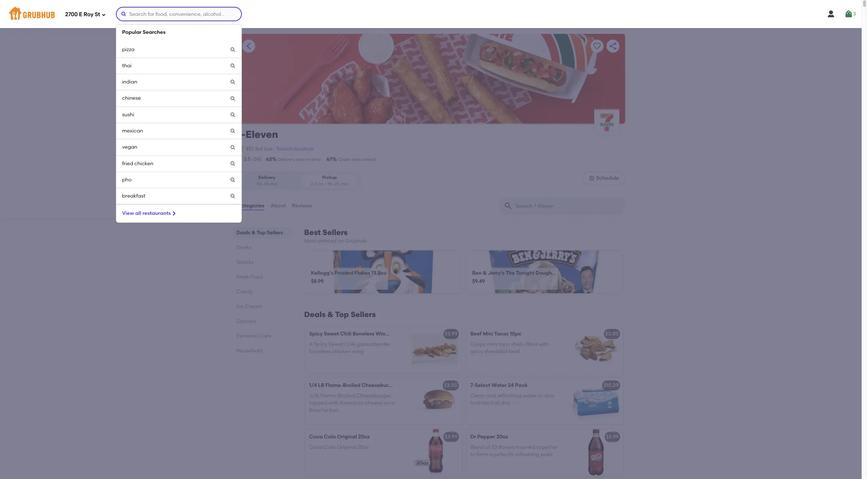 Task type: describe. For each thing, give the bounding box(es) containing it.
personal care tab
[[237, 333, 287, 340]]

(34)
[[253, 156, 262, 162]]

ordered
[[317, 238, 337, 244]]

proceed to ch
[[833, 152, 868, 158]]

clean and refreshing water to stay hydrated all day.
[[471, 393, 555, 406]]

sellers inside best sellers most ordered on grubhub
[[323, 228, 348, 237]]

star icon image
[[237, 156, 244, 163]]

pack
[[516, 383, 528, 389]]

chicken inside list box
[[134, 161, 153, 167]]

24
[[508, 383, 514, 389]]

broiled for cheeseburger
[[343, 383, 361, 389]]

searches
[[143, 29, 166, 35]]

order was correct
[[339, 157, 376, 162]]

0 vertical spatial spicy
[[309, 331, 323, 337]]

popular searches
[[122, 29, 166, 35]]

best sellers most ordered on grubhub
[[304, 228, 367, 244]]

fresh
[[237, 274, 250, 280]]

1/4 lb flame-broiled cheeseburger image
[[408, 378, 462, 425]]

all inside list box
[[135, 210, 141, 216]]

tacos
[[495, 331, 509, 337]]

chili inside a spicy sweet chili glazed tender boneless chicken wing
[[345, 341, 356, 348]]

eleven
[[246, 128, 278, 140]]

switch location
[[277, 146, 314, 152]]

select
[[475, 383, 491, 389]]

2700
[[65, 11, 78, 18]]

$3.00 for ¼ lb flame-broiled cheeseburger, topped with american cheese on a brioche bun
[[444, 383, 458, 389]]

breakfast
[[122, 193, 146, 199]]

candy tab
[[237, 288, 287, 296]]

ch
[[861, 152, 868, 158]]

filled
[[526, 341, 538, 348]]

crispy mini taco shells filled with spicy shredded beef.
[[471, 341, 549, 355]]

pizza
[[122, 46, 135, 52]]

sweet inside a spicy sweet chili glazed tender boneless chicken wing
[[329, 341, 344, 348]]

pickup 2.2 mi • 15–25 min
[[311, 175, 349, 186]]

boneless
[[353, 331, 375, 337]]

water
[[492, 383, 507, 389]]

3rd
[[255, 146, 263, 152]]

care
[[259, 333, 271, 339]]

$10.29
[[604, 383, 619, 389]]

7-select water 24 pack
[[471, 383, 528, 389]]

restaurants
[[143, 210, 171, 216]]

0 vertical spatial cola
[[324, 434, 336, 440]]

mini
[[488, 341, 498, 348]]

stay
[[545, 393, 555, 399]]

lb
[[315, 393, 320, 399]]

household
[[237, 348, 263, 354]]

best
[[304, 228, 321, 237]]

pickup
[[323, 175, 337, 180]]

7- for eleven
[[237, 128, 246, 140]]

dr pepper 20oz
[[471, 434, 509, 440]]

sellers inside tab
[[267, 230, 283, 236]]

¼
[[309, 393, 314, 399]]

pepper
[[478, 434, 496, 440]]

ice cream tab
[[237, 303, 287, 311]]

food
[[251, 274, 263, 280]]

subscription pass image
[[237, 146, 244, 152]]

reviews
[[292, 203, 312, 209]]

lb
[[318, 383, 325, 389]]

st
[[95, 11, 100, 18]]

brioche
[[309, 408, 328, 414]]

grocery tab
[[237, 318, 287, 325]]

1 coca cola original 20oz from the top
[[309, 434, 370, 440]]

2700 e roy st
[[65, 11, 100, 18]]

american
[[340, 400, 364, 406]]

3
[[854, 11, 857, 17]]

chicken inside a spicy sweet chili glazed tender boneless chicken wing
[[332, 349, 351, 355]]

1 coca from the top
[[309, 434, 323, 440]]

7- for select
[[471, 383, 475, 389]]

pho
[[122, 177, 132, 183]]

delivery was on time
[[278, 157, 321, 162]]

cheese
[[365, 400, 383, 406]]

proceed
[[833, 152, 854, 158]]

count
[[397, 331, 411, 337]]

ice cream
[[237, 304, 262, 310]]

broiled for cheeseburger,
[[338, 393, 355, 399]]

time
[[312, 157, 321, 162]]

delivery for 30–45
[[259, 175, 276, 180]]

of
[[486, 444, 491, 451]]

with inside crispy mini taco shells filled with spicy shredded beef.
[[539, 341, 549, 348]]

drinks
[[237, 245, 252, 251]]

blend
[[471, 444, 485, 451]]

& inside tab
[[252, 230, 256, 236]]

dough...
[[536, 270, 556, 276]]

location
[[294, 146, 314, 152]]

order
[[339, 157, 351, 162]]

0 vertical spatial chili
[[341, 331, 352, 337]]

10pc
[[510, 331, 522, 337]]

to inside clean and refreshing water to stay hydrated all day.
[[539, 393, 544, 399]]

1 list box from the left
[[0, 24, 868, 479]]

switch location button
[[276, 145, 314, 153]]

svg image inside schedule button
[[589, 176, 595, 181]]

63
[[266, 156, 272, 162]]

switch
[[277, 146, 293, 152]]

spicy inside a spicy sweet chili glazed tender boneless chicken wing
[[314, 341, 327, 348]]

caret left icon image
[[245, 42, 253, 50]]

deals & top sellers tab
[[237, 229, 287, 237]]

cream
[[245, 304, 262, 310]]

1 vertical spatial original
[[337, 444, 357, 451]]

ben & jerry's the tonight dough... $9.49
[[473, 270, 556, 285]]

1 vertical spatial top
[[335, 310, 349, 319]]

blend of 23 flavors married together to form a pefectly refreshing soda.
[[471, 444, 558, 458]]

2 horizontal spatial sellers
[[351, 310, 376, 319]]

coca cola original 20oz image
[[408, 430, 462, 476]]

all inside clean and refreshing water to stay hydrated all day.
[[494, 400, 500, 406]]

schedule
[[597, 175, 620, 181]]

bun
[[329, 408, 339, 414]]

0 horizontal spatial on
[[305, 157, 311, 162]]

fresh food
[[237, 274, 263, 280]]

beef
[[471, 331, 482, 337]]

$8.99
[[311, 279, 324, 285]]

jerry's
[[488, 270, 505, 276]]

boneless
[[309, 349, 331, 355]]



Task type: locate. For each thing, give the bounding box(es) containing it.
to left "ch"
[[855, 152, 860, 158]]

frosted
[[335, 270, 354, 276]]

sellers up "ordered"
[[323, 228, 348, 237]]

1 horizontal spatial was
[[352, 157, 360, 162]]

delivery up "30–45"
[[259, 175, 276, 180]]

broiled inside ¼ lb flame-broiled cheeseburger, topped with american cheese on a brioche bun
[[338, 393, 355, 399]]

2 vertical spatial to
[[471, 452, 476, 458]]

0 vertical spatial top
[[257, 230, 266, 236]]

all left day. at bottom right
[[494, 400, 500, 406]]

snacks
[[237, 259, 254, 266]]

2 coca from the top
[[309, 444, 323, 451]]

0 horizontal spatial 7-
[[237, 128, 246, 140]]

proceed to ch button
[[811, 149, 868, 162]]

deals & top sellers inside 'deals & top sellers' tab
[[237, 230, 283, 236]]

min right 15–25
[[341, 181, 349, 186]]

1 vertical spatial all
[[494, 400, 500, 406]]

magnifying glass icon image
[[504, 202, 513, 210]]

with up bun
[[329, 400, 339, 406]]

schedule button
[[583, 172, 626, 185]]

1 vertical spatial deals
[[304, 310, 326, 319]]

0 vertical spatial a
[[391, 400, 395, 406]]

married
[[516, 444, 536, 451]]

0 vertical spatial broiled
[[343, 383, 361, 389]]

0 horizontal spatial with
[[329, 400, 339, 406]]

1 horizontal spatial delivery
[[278, 157, 295, 162]]

on right cheese
[[384, 400, 390, 406]]

1 vertical spatial broiled
[[338, 393, 355, 399]]

roy
[[84, 11, 94, 18]]

taco
[[499, 341, 510, 348]]

0 vertical spatial flame-
[[326, 383, 343, 389]]

sellers up boneless
[[351, 310, 376, 319]]

flame-
[[326, 383, 343, 389], [321, 393, 338, 399]]

0 vertical spatial deals
[[237, 230, 251, 236]]

& up spicy sweet chili boneless wings 8 count
[[328, 310, 334, 319]]

hydrated
[[471, 400, 493, 406]]

0 horizontal spatial top
[[257, 230, 266, 236]]

kellogg's frosted flakes 13.5oz $8.99
[[311, 270, 387, 285]]

to inside button
[[855, 152, 860, 158]]

0 horizontal spatial deals & top sellers
[[237, 230, 283, 236]]

mini
[[483, 331, 494, 337]]

original
[[337, 434, 357, 440], [337, 444, 357, 451]]

7-eleven logo image
[[595, 110, 620, 135]]

spicy sweet chili boneless wings 8 count
[[309, 331, 411, 337]]

option group
[[237, 172, 360, 190]]

day.
[[501, 400, 512, 406]]

deals up drinks
[[237, 230, 251, 236]]

list box
[[0, 24, 868, 479], [116, 24, 242, 223]]

tender
[[374, 341, 391, 348]]

ben
[[473, 270, 482, 276]]

0 vertical spatial delivery
[[278, 157, 295, 162]]

to left stay
[[539, 393, 544, 399]]

spicy up the boneless
[[314, 341, 327, 348]]

7- up the subscription pass image
[[237, 128, 246, 140]]

1 vertical spatial delivery
[[259, 175, 276, 180]]

was down the location
[[296, 157, 304, 162]]

13.5oz
[[372, 270, 387, 276]]

on
[[305, 157, 311, 162], [338, 238, 344, 244], [384, 400, 390, 406]]

flame- for lb
[[321, 393, 338, 399]]

drinks tab
[[237, 244, 287, 251]]

0 horizontal spatial min
[[270, 181, 278, 186]]

chili up wing
[[345, 341, 356, 348]]

flame- inside ¼ lb flame-broiled cheeseburger, topped with american cheese on a brioche bun
[[321, 393, 338, 399]]

beef mini tacos 10pc
[[471, 331, 522, 337]]

indian
[[122, 79, 137, 85]]

with
[[539, 341, 549, 348], [329, 400, 339, 406]]

1 horizontal spatial all
[[494, 400, 500, 406]]

0 horizontal spatial all
[[135, 210, 141, 216]]

30–45
[[256, 181, 269, 186]]

2 vertical spatial &
[[328, 310, 334, 319]]

coca cola original 20oz
[[309, 434, 370, 440], [309, 444, 369, 451]]

thai
[[122, 63, 132, 69]]

1 horizontal spatial deals
[[304, 310, 326, 319]]

categories button
[[237, 193, 265, 219]]

was right order
[[352, 157, 360, 162]]

to
[[855, 152, 860, 158], [539, 393, 544, 399], [471, 452, 476, 458]]

23
[[492, 444, 498, 451]]

svg image for indian
[[230, 79, 236, 85]]

the
[[506, 270, 515, 276]]

cheeseburger
[[362, 383, 397, 389]]

Search for food, convenience, alcohol... search field
[[116, 7, 242, 21]]

1 vertical spatial coca
[[309, 444, 323, 451]]

wing
[[352, 349, 364, 355]]

top inside tab
[[257, 230, 266, 236]]

1 horizontal spatial chicken
[[332, 349, 351, 355]]

67
[[327, 156, 332, 162]]

0 vertical spatial $3.00
[[606, 331, 619, 337]]

1 vertical spatial chili
[[345, 341, 356, 348]]

0 horizontal spatial sellers
[[267, 230, 283, 236]]

dr pepper 20oz image
[[570, 430, 624, 476]]

1 horizontal spatial top
[[335, 310, 349, 319]]

1 vertical spatial spicy
[[314, 341, 327, 348]]

refreshing up day. at bottom right
[[498, 393, 522, 399]]

save this restaurant button
[[591, 40, 604, 53]]

1 vertical spatial deals & top sellers
[[304, 310, 376, 319]]

to inside blend of 23 flavors married together to form a pefectly refreshing soda.
[[471, 452, 476, 458]]

0 horizontal spatial chicken
[[134, 161, 153, 167]]

dr
[[471, 434, 477, 440]]

list box inside the main navigation navigation
[[116, 24, 242, 223]]

snacks tab
[[237, 259, 287, 266]]

reviews button
[[292, 193, 313, 219]]

sellers up drinks tab
[[267, 230, 283, 236]]

view
[[122, 210, 134, 216]]

deals & top sellers up drinks tab
[[237, 230, 283, 236]]

was
[[296, 157, 304, 162], [352, 157, 360, 162]]

svg image for sushi
[[230, 112, 236, 118]]

topped
[[309, 400, 327, 406]]

top up drinks tab
[[257, 230, 266, 236]]

with right filled
[[539, 341, 549, 348]]

& inside the ben & jerry's the tonight dough... $9.49
[[483, 270, 487, 276]]

0 vertical spatial 7-
[[237, 128, 246, 140]]

2 coca cola original 20oz from the top
[[309, 444, 369, 451]]

1 horizontal spatial deals & top sellers
[[304, 310, 376, 319]]

7- up clean
[[471, 383, 475, 389]]

0 vertical spatial coca cola original 20oz
[[309, 434, 370, 440]]

all right the view
[[135, 210, 141, 216]]

1 vertical spatial with
[[329, 400, 339, 406]]

svg image
[[845, 10, 854, 18], [230, 63, 236, 69], [230, 145, 236, 150], [230, 161, 236, 167], [589, 176, 595, 181], [230, 177, 236, 183], [230, 194, 236, 199], [171, 211, 177, 216]]

option group containing delivery 30–45 min
[[237, 172, 360, 190]]

$3.99 for dr
[[445, 434, 458, 440]]

0 vertical spatial on
[[305, 157, 311, 162]]

1 vertical spatial flame-
[[321, 393, 338, 399]]

share icon image
[[609, 42, 618, 50]]

1 vertical spatial chicken
[[332, 349, 351, 355]]

a right cheese
[[391, 400, 395, 406]]

1 vertical spatial coca cola original 20oz
[[309, 444, 369, 451]]

0 vertical spatial sweet
[[324, 331, 339, 337]]

min inside "delivery 30–45 min"
[[270, 181, 278, 186]]

min right "30–45"
[[270, 181, 278, 186]]

0 vertical spatial chicken
[[134, 161, 153, 167]]

1 horizontal spatial on
[[338, 238, 344, 244]]

$3.99
[[445, 331, 458, 337], [445, 434, 458, 440], [606, 434, 619, 440]]

1 vertical spatial 7-
[[471, 383, 475, 389]]

household tab
[[237, 347, 287, 355]]

refreshing down "married" in the bottom of the page
[[515, 452, 540, 458]]

0 horizontal spatial a
[[391, 400, 395, 406]]

810
[[246, 146, 254, 152]]

view all restaurants
[[122, 210, 171, 216]]

0 vertical spatial &
[[252, 230, 256, 236]]

refreshing inside blend of 23 flavors married together to form a pefectly refreshing soda.
[[515, 452, 540, 458]]

2.2
[[311, 181, 317, 186]]

0 vertical spatial refreshing
[[498, 393, 522, 399]]

$3.99 for beef
[[445, 331, 458, 337]]

svg image for chinese
[[230, 96, 236, 101]]

on inside best sellers most ordered on grubhub
[[338, 238, 344, 244]]

water
[[523, 393, 537, 399]]

was for 63
[[296, 157, 304, 162]]

0 vertical spatial to
[[855, 152, 860, 158]]

mi
[[318, 181, 324, 186]]

& up drinks tab
[[252, 230, 256, 236]]

main navigation navigation
[[0, 0, 868, 479]]

2 horizontal spatial &
[[483, 270, 487, 276]]

1 vertical spatial cola
[[324, 444, 336, 451]]

categories
[[237, 203, 265, 209]]

0 horizontal spatial deals
[[237, 230, 251, 236]]

1 was from the left
[[296, 157, 304, 162]]

deals
[[237, 230, 251, 236], [304, 310, 326, 319]]

2 was from the left
[[352, 157, 360, 162]]

0 vertical spatial original
[[337, 434, 357, 440]]

0 vertical spatial with
[[539, 341, 549, 348]]

was for 67
[[352, 157, 360, 162]]

flame- for lb
[[326, 383, 343, 389]]

7-eleven
[[237, 128, 278, 140]]

1 horizontal spatial 7-
[[471, 383, 475, 389]]

2 min from the left
[[341, 181, 349, 186]]

fresh food tab
[[237, 273, 287, 281]]

a
[[309, 341, 313, 348]]

chili up a spicy sweet chili glazed tender boneless chicken wing
[[341, 331, 352, 337]]

spicy sweet chili boneless wings 8 count image
[[408, 326, 462, 373]]

& right the ben
[[483, 270, 487, 276]]

svg image inside 3 button
[[845, 10, 854, 18]]

ice
[[237, 304, 244, 310]]

grubhub
[[345, 238, 367, 244]]

wings
[[376, 331, 391, 337]]

15–25
[[328, 181, 340, 186]]

1 horizontal spatial a
[[490, 452, 493, 458]]

e
[[79, 11, 82, 18]]

20oz
[[358, 434, 370, 440], [497, 434, 509, 440], [358, 444, 369, 451]]

svg image for pizza
[[230, 47, 236, 53]]

delivery down the switch
[[278, 157, 295, 162]]

chicken right fried
[[134, 161, 153, 167]]

1 horizontal spatial &
[[328, 310, 334, 319]]

810 3rd ave
[[246, 146, 273, 152]]

spicy
[[471, 349, 483, 355]]

1 horizontal spatial to
[[539, 393, 544, 399]]

deals & top sellers
[[237, 230, 283, 236], [304, 310, 376, 319]]

1 horizontal spatial min
[[341, 181, 349, 186]]

0 vertical spatial all
[[135, 210, 141, 216]]

on left the time
[[305, 157, 311, 162]]

to down the blend on the right bottom of the page
[[471, 452, 476, 458]]

1 vertical spatial $3.00
[[444, 383, 458, 389]]

2 horizontal spatial on
[[384, 400, 390, 406]]

svg image
[[827, 10, 836, 18], [121, 11, 127, 17], [102, 12, 106, 17], [230, 47, 236, 53], [230, 79, 236, 85], [230, 96, 236, 101], [230, 112, 236, 118], [230, 128, 236, 134]]

delivery 30–45 min
[[256, 175, 278, 186]]

0 horizontal spatial delivery
[[259, 175, 276, 180]]

0 horizontal spatial $3.00
[[444, 383, 458, 389]]

a spicy sweet chili glazed tender boneless chicken wing
[[309, 341, 391, 355]]

with inside ¼ lb flame-broiled cheeseburger, topped with american cheese on a brioche bun
[[329, 400, 339, 406]]

1 horizontal spatial sellers
[[323, 228, 348, 237]]

chicken
[[134, 161, 153, 167], [332, 349, 351, 355]]

mexican
[[122, 128, 143, 134]]

min inside "pickup 2.2 mi • 15–25 min"
[[341, 181, 349, 186]]

a inside ¼ lb flame-broiled cheeseburger, topped with american cheese on a brioche bun
[[391, 400, 395, 406]]

top up spicy sweet chili boneless wings 8 count
[[335, 310, 349, 319]]

and
[[487, 393, 496, 399]]

&
[[252, 230, 256, 236], [483, 270, 487, 276], [328, 310, 334, 319]]

on right "ordered"
[[338, 238, 344, 244]]

deals up a
[[304, 310, 326, 319]]

2 list box from the left
[[116, 24, 242, 223]]

1 vertical spatial &
[[483, 270, 487, 276]]

save this restaurant image
[[593, 42, 602, 50]]

deals & top sellers up spicy sweet chili boneless wings 8 count
[[304, 310, 376, 319]]

2 vertical spatial on
[[384, 400, 390, 406]]

a inside blend of 23 flavors married together to form a pefectly refreshing soda.
[[490, 452, 493, 458]]

1 vertical spatial on
[[338, 238, 344, 244]]

refreshing inside clean and refreshing water to stay hydrated all day.
[[498, 393, 522, 399]]

svg image for mexican
[[230, 128, 236, 134]]

kellogg's
[[311, 270, 334, 276]]

0 horizontal spatial was
[[296, 157, 304, 162]]

correct
[[361, 157, 376, 162]]

1 horizontal spatial $3.00
[[606, 331, 619, 337]]

1 vertical spatial refreshing
[[515, 452, 540, 458]]

together
[[537, 444, 558, 451]]

0 vertical spatial coca
[[309, 434, 323, 440]]

a down of
[[490, 452, 493, 458]]

$3.00 for crispy mini taco shells filled with spicy shredded beef.
[[606, 331, 619, 337]]

2 horizontal spatial to
[[855, 152, 860, 158]]

spicy up a
[[309, 331, 323, 337]]

0 horizontal spatial &
[[252, 230, 256, 236]]

1 vertical spatial a
[[490, 452, 493, 458]]

$9.49
[[473, 279, 485, 285]]

deals inside 'deals & top sellers' tab
[[237, 230, 251, 236]]

delivery inside "delivery 30–45 min"
[[259, 175, 276, 180]]

tonight
[[516, 270, 535, 276]]

beef mini tacos 10pc image
[[570, 326, 624, 373]]

1 vertical spatial sweet
[[329, 341, 344, 348]]

3 button
[[845, 8, 857, 21]]

chicken left wing
[[332, 349, 351, 355]]

0 vertical spatial deals & top sellers
[[237, 230, 283, 236]]

1 vertical spatial to
[[539, 393, 544, 399]]

1 horizontal spatial with
[[539, 341, 549, 348]]

on inside ¼ lb flame-broiled cheeseburger, topped with american cheese on a brioche bun
[[384, 400, 390, 406]]

1 min from the left
[[270, 181, 278, 186]]

0 horizontal spatial to
[[471, 452, 476, 458]]

7-select water 24 pack image
[[570, 378, 624, 425]]

beef.
[[509, 349, 521, 355]]

svg image for 2700 e roy st
[[102, 12, 106, 17]]

shredded
[[485, 349, 508, 355]]

delivery for was
[[278, 157, 295, 162]]



Task type: vqa. For each thing, say whether or not it's contained in the screenshot.
$4.00!
no



